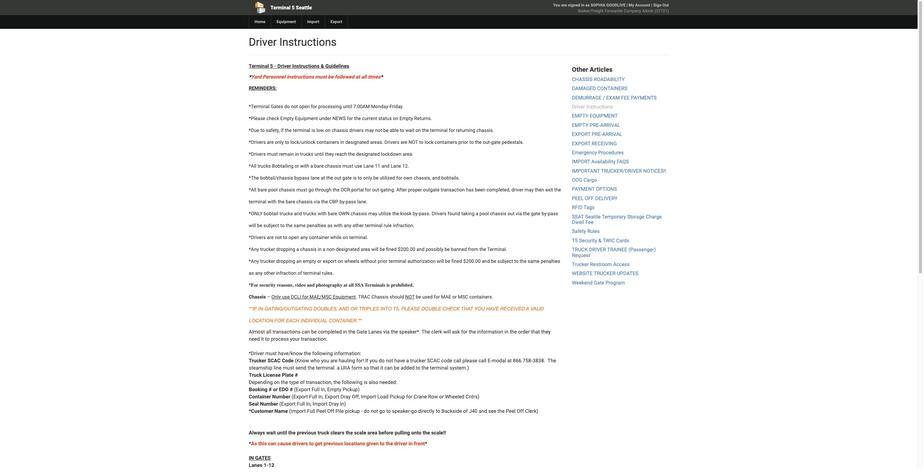 Task type: locate. For each thing, give the bounding box(es) containing it.
trucks up bobtail/chassis
[[258, 163, 271, 169]]

1 vertical spatial area
[[367, 430, 377, 436]]

terminal down code
[[430, 365, 448, 371]]

0 vertical spatial not
[[409, 139, 418, 145]]

restroom
[[590, 261, 612, 267]]

2 scac from the left
[[427, 358, 440, 363]]

important
[[572, 168, 600, 174]]

check
[[266, 116, 279, 121]]

for inside all bare pool chassis must go through the ocr portal for out-gating. after proper outgate transaction has been completed, driver may then exit the terminal with the bare chassis via the cbp by-pass lane.
[[365, 187, 371, 192]]

1 horizontal spatial wait
[[405, 128, 414, 133]]

as inside the you are signed in as sophia goodlive | my account | sign out broker/freight forwarder company admin (57721)
[[585, 3, 590, 8]]

procedures
[[598, 150, 624, 155]]

terminal up only
[[249, 199, 266, 204]]

lanes down in
[[249, 462, 262, 468]]

booking
[[249, 386, 267, 392]]

1 vertical spatial do
[[379, 358, 385, 363]]

other up terminal.
[[353, 223, 364, 228]]

until up cause
[[277, 430, 287, 436]]

all left ssa
[[349, 282, 354, 288]]

do right gates
[[284, 104, 290, 109]]

subject inside only bobtail trucks and trucks with bare own chassis may utilize the kiosk by-pass. drivers found taking a pool chassis out via the gate by-pass will be subject to the same penalties as with any other terminal rule infraction.
[[264, 223, 279, 228]]

rules.
[[322, 270, 334, 276]]

trucker restroom access link
[[572, 261, 630, 267]]

0 vertical spatial driver
[[249, 36, 277, 48]]

will down possibly
[[437, 258, 444, 264]]

1 horizontal spatial following
[[342, 379, 362, 385]]

1 vertical spatial equipment
[[295, 116, 318, 121]]

other inside any trucker dropping an empty or export on wheels without prior terminal authorization will be fined $200.00 and be subject to the same penalties as any other infraction of terminal rules.
[[264, 270, 275, 276]]

area up given at the bottom
[[367, 430, 377, 436]]

1 vertical spatial instructions
[[292, 63, 320, 69]]

are for you are signed in as sophia goodlive | my account | sign out broker/freight forwarder company admin (57721)
[[561, 3, 567, 8]]

0 vertical spatial terminal
[[270, 5, 291, 10]]

code
[[441, 358, 452, 363]]

2 vertical spatial instructions
[[586, 104, 613, 110]]

/
[[603, 95, 605, 100]]

fee
[[621, 95, 630, 100]]

demurrage
[[572, 95, 602, 100]]

1 horizontal spatial 5
[[292, 5, 295, 10]]

area up without
[[361, 247, 370, 252]]

admin
[[642, 9, 654, 13]]

terminal down who
[[316, 365, 334, 371]]

received
[[500, 306, 525, 311]]

the inside (know who you are hauling for! if you do not have a trucker scac code call please call e-modal at 866 758-3838.  the steamship line must send the terminal  a uiia form so that it can be added to the terminal system.) truck license plate # depending on the type of transaction, the following is also needed: booking # or edo # (export full in, empty pickup) container number (export full in, export dray off, import load pickup for crane row or wheeled cntrs) seal number (export full in, import dray in) *customer name (import full peel off pile pickup - do not go to speaker-go directly to backside of j40 and see the peel off clerk)
[[548, 358, 556, 363]]

trucker inside any trucker dropping an empty or export on wheels without prior terminal authorization will be fined $200.00 and be subject to the same penalties as any other infraction of terminal rules.
[[260, 258, 275, 264]]

trucker down *drivers
[[260, 247, 275, 252]]

not for are
[[409, 139, 418, 145]]

1 vertical spatial all
[[251, 187, 256, 192]]

pedestals.
[[502, 139, 524, 145]]

out- down utilized
[[372, 187, 381, 192]]

will inside only bobtail trucks and trucks with bare own chassis may utilize the kiosk by-pass. drivers found taking a pool chassis out via the gate by-pass will be subject to the same penalties as with any other terminal rule infraction.
[[249, 223, 256, 228]]

pulling
[[395, 430, 410, 436]]

by- inside all bare pool chassis must go through the ocr portal for out-gating. after proper outgate transaction has been completed, driver may then exit the terminal with the bare chassis via the cbp by-pass lane.
[[339, 199, 346, 204]]

be left used in the left of the page
[[416, 294, 421, 300]]

1 horizontal spatial all
[[349, 282, 354, 288]]

website
[[572, 271, 593, 276]]

twic
[[603, 238, 615, 243]]

are left hauling
[[330, 358, 337, 363]]

0 vertical spatial open
[[299, 104, 310, 109]]

# down depending
[[269, 386, 272, 392]]

or right row
[[439, 394, 444, 399]]

and
[[382, 163, 390, 169], [432, 175, 440, 181], [294, 211, 302, 216], [417, 247, 424, 252], [482, 258, 490, 264], [307, 282, 315, 288], [479, 408, 487, 414]]

can for lanes
[[302, 329, 310, 335]]

and
[[339, 306, 349, 311]]

5 up personnel
[[270, 63, 273, 69]]

0 horizontal spatial lanes
[[249, 462, 262, 468]]

prior down returning
[[458, 139, 468, 145]]

empty down "transaction,"
[[327, 386, 341, 392]]

chassis down drivers must remain in trucks until they reach the designated lockdown area.
[[325, 163, 341, 169]]

it right so
[[380, 365, 383, 371]]

(export up name
[[279, 401, 296, 407]]

peel right see at bottom right
[[506, 408, 516, 414]]

lanes inside the almost all transactions can be completed in the gate lanes via the speaker*. the clerk will ask for the information in the order that they need it to process your transaction.
[[368, 329, 382, 335]]

0 vertical spatial all
[[361, 74, 367, 80]]

lock/unlock
[[290, 139, 315, 145]]

import
[[307, 19, 319, 24], [361, 394, 376, 399], [313, 401, 328, 407]]

on right the export
[[338, 258, 343, 264]]

of right type on the left bottom of the page
[[300, 379, 305, 385]]

0 vertical spatial previous
[[297, 430, 316, 436]]

all for ssa
[[349, 282, 354, 288]]

mae/msc
[[309, 294, 332, 300]]

0 horizontal spatial out-
[[372, 187, 381, 192]]

2 export from the top
[[572, 140, 591, 146]]

following
[[312, 350, 333, 356], [342, 379, 362, 385]]

order
[[518, 329, 530, 335]]

*driver
[[249, 350, 264, 356]]

scac up line
[[268, 358, 281, 363]]

be inside (know who you are hauling for! if you do not have a trucker scac code call please call e-modal at 866 758-3838.  the steamship line must send the terminal  a uiia form so that it can be added to the terminal system.) truck license plate # depending on the type of transaction, the following is also needed: booking # or edo # (export full in, empty pickup) container number (export full in, export dray off, import load pickup for crane row or wheeled cntrs) seal number (export full in, import dray in) *customer name (import full peel off pile pickup - do not go to speaker-go directly to backside of j40 and see the peel off clerk)
[[394, 365, 399, 371]]

reasons,
[[277, 282, 294, 288]]

double-
[[421, 306, 443, 311]]

drivers down current
[[349, 128, 364, 133]]

1 horizontal spatial scac
[[427, 358, 440, 363]]

are for drivers are only to lock/unlock containers in designated areas. drivers are not to lock containers prior to the out-gate pedestals.
[[267, 139, 274, 145]]

1 vertical spatial pass
[[548, 211, 558, 216]]

scac inside (know who you are hauling for! if you do not have a trucker scac code call please call e-modal at 866 758-3838.  the steamship line must send the terminal  a uiia form so that it can be added to the terminal system.) truck license plate # depending on the type of transaction, the following is also needed: booking # or edo # (export full in, empty pickup) container number (export full in, export dray off, import load pickup for crane row or wheeled cntrs) seal number (export full in, import dray in) *customer name (import full peel off pile pickup - do not go to speaker-go directly to backside of j40 and see the peel off clerk)
[[427, 358, 440, 363]]

1 vertical spatial lanes
[[249, 462, 262, 468]]

2 vertical spatial gate
[[531, 211, 540, 216]]

2 off from the left
[[517, 408, 524, 414]]

& inside other articles chassis roadability damaged containers demurrage / exam fee payments driver instructions empty equipment empty pre-arrival export pre-arrival export receiving emergency procedures import availability faqs important trucker/driver notices!! oog cargo payment options peel off delivery rfid tags ssat seattle temporary storage charge dwell fee safety rules t5 security & twic cards truck driver trainee (passenger) request trucker restroom access website trucker updates weekend gate program
[[598, 238, 602, 243]]

1 dropping from the top
[[276, 247, 295, 252]]

through
[[315, 187, 332, 192]]

from
[[468, 247, 478, 252]]

chassis down terminals
[[371, 294, 388, 300]]

1 off from the left
[[327, 408, 334, 414]]

they right order
[[541, 329, 551, 335]]

ssat
[[572, 214, 584, 219]]

in inside the you are signed in as sophia goodlive | my account | sign out broker/freight forwarder company admin (57721)
[[581, 3, 584, 8]]

0 horizontal spatial as
[[249, 270, 254, 276]]

pool right taking
[[480, 211, 489, 216]]

penalties inside any trucker dropping an empty or export on wheels without prior terminal authorization will be fined $200.00 and be subject to the same penalties as any other infraction of terminal rules.
[[541, 258, 560, 264]]

who
[[310, 358, 320, 363]]

is inside (know who you are hauling for! if you do not have a trucker scac code call please call e-modal at 866 758-3838.  the steamship line must send the terminal  a uiia form so that it can be added to the terminal system.) truck license plate # depending on the type of transaction, the following is also needed: booking # or edo # (export full in, empty pickup) container number (export full in, export dray off, import load pickup for crane row or wheeled cntrs) seal number (export full in, import dray in) *customer name (import full peel off pile pickup - do not go to speaker-go directly to backside of j40 and see the peel off clerk)
[[364, 379, 368, 385]]

1 horizontal spatial as
[[327, 223, 333, 228]]

2 horizontal spatial #
[[295, 372, 298, 378]]

lock
[[425, 139, 433, 145]]

trainee
[[607, 247, 627, 252]]

driver inside other articles chassis roadability damaged containers demurrage / exam fee payments driver instructions empty equipment empty pre-arrival export pre-arrival export receiving emergency procedures import availability faqs important trucker/driver notices!! oog cargo payment options peel off delivery rfid tags ssat seattle temporary storage charge dwell fee safety rules t5 security & twic cards truck driver trainee (passenger) request trucker restroom access website trucker updates weekend gate program
[[572, 104, 585, 110]]

trucker up the security
[[260, 258, 275, 264]]

containers
[[317, 139, 339, 145], [435, 139, 457, 145]]

0 vertical spatial it
[[261, 336, 264, 342]]

gate inside the almost all transactions can be completed in the gate lanes via the speaker*. the clerk will ask for the information in the order that they need it to process your transaction.
[[357, 329, 367, 335]]

2 vertical spatial until
[[277, 430, 287, 436]]

all left the times
[[361, 74, 367, 80]]

drivers inside only bobtail trucks and trucks with bare own chassis may utilize the kiosk by-pass. drivers found taking a pool chassis out via the gate by-pass will be subject to the same penalties as with any other terminal rule infraction.
[[432, 211, 447, 216]]

area for scale
[[367, 430, 377, 436]]

do right pickup
[[364, 408, 370, 414]]

export
[[331, 19, 342, 24], [325, 394, 339, 399]]

1 horizontal spatial can
[[302, 329, 310, 335]]

driver right completed,
[[511, 187, 523, 192]]

in
[[581, 3, 584, 8], [340, 139, 344, 145], [295, 151, 299, 157], [318, 247, 322, 252], [343, 329, 347, 335], [505, 329, 509, 335], [409, 441, 413, 446]]

1 vertical spatial that
[[370, 365, 379, 371]]

have/know
[[278, 350, 303, 356]]

for inside (know who you are hauling for! if you do not have a trucker scac code call please call e-modal at 866 758-3838.  the steamship line must send the terminal  a uiia form so that it can be added to the terminal system.) truck license plate # depending on the type of transaction, the following is also needed: booking # or edo # (export full in, empty pickup) container number (export full in, export dray off, import load pickup for crane row or wheeled cntrs) seal number (export full in, import dray in) *customer name (import full peel off pile pickup - do not go to speaker-go directly to backside of j40 and see the peel off clerk)
[[406, 394, 413, 399]]

or right 'mae'
[[452, 294, 457, 300]]

rule
[[384, 223, 392, 228]]

guidelines
[[325, 63, 349, 69]]

pool inside all bare pool chassis must go through the ocr portal for out-gating. after proper outgate transaction has been completed, driver may then exit the terminal with the bare chassis via the cbp by-pass lane.
[[268, 187, 278, 192]]

out
[[334, 175, 341, 181], [508, 211, 515, 216]]

must inside *driver must have/know the following information: trucker scac code
[[265, 350, 277, 356]]

following up who
[[312, 350, 333, 356]]

gate inside other articles chassis roadability damaged containers demurrage / exam fee payments driver instructions empty equipment empty pre-arrival export pre-arrival export receiving emergency procedures import availability faqs important trucker/driver notices!! oog cargo payment options peel off delivery rfid tags ssat seattle temporary storage charge dwell fee safety rules t5 security & twic cards truck driver trainee (passenger) request trucker restroom access website trucker updates weekend gate program
[[594, 280, 604, 286]]

call up system.)
[[454, 358, 461, 363]]

drivers right cause
[[292, 441, 308, 446]]

must down bypass
[[296, 187, 307, 192]]

chassis
[[249, 294, 266, 300], [371, 294, 388, 300]]

do right if
[[379, 358, 385, 363]]

any inside only bobtail trucks and trucks with bare own chassis may utilize the kiosk by-pass. drivers found taking a pool chassis out via the gate by-pass will be subject to the same penalties as with any other terminal rule infraction.
[[344, 223, 351, 228]]

1 vertical spatial use
[[282, 294, 290, 300]]

trucker for any trucker dropping an empty or export on wheels without prior terminal authorization will be fined $200.00 and be subject to the same penalties as any other infraction of terminal rules.
[[260, 258, 275, 264]]

an
[[296, 258, 302, 264]]

get
[[315, 441, 322, 446]]

seattle inside terminal 5 seattle 'link'
[[296, 5, 312, 10]]

1 horizontal spatial lane
[[391, 163, 401, 169]]

out- down chassis. at the right top of page
[[483, 139, 491, 145]]

equipment up low
[[295, 116, 318, 121]]

scale!!
[[431, 430, 446, 436]]

1 vertical spatial pool
[[480, 211, 489, 216]]

empty up empty pre-arrival link
[[572, 113, 589, 119]]

0 horizontal spatial by-
[[339, 199, 346, 204]]

call
[[454, 358, 461, 363], [479, 358, 486, 363]]

and down terminal.
[[482, 258, 490, 264]]

0 horizontal spatial fined
[[386, 247, 397, 252]]

$200.00 inside any trucker dropping an empty or export on wheels without prior terminal authorization will be fined $200.00 and be subject to the same penalties as any other infraction of terminal rules.
[[463, 258, 481, 264]]

as up while
[[327, 223, 333, 228]]

must down guidelines
[[315, 74, 327, 80]]

company
[[624, 9, 641, 13]]

0 vertical spatial trucker
[[572, 261, 589, 267]]

options
[[596, 186, 617, 192]]

dropping inside any trucker dropping an empty or export on wheels without prior terminal authorization will be fined $200.00 and be subject to the same penalties as any other infraction of terminal rules.
[[276, 258, 295, 264]]

following inside *driver must have/know the following information: trucker scac code
[[312, 350, 333, 356]]

0 vertical spatial until
[[343, 104, 352, 109]]

in gates lanes 1-12
[[249, 455, 274, 468]]

driver down "home" link
[[249, 36, 277, 48]]

a inside (know who you are hauling for! if you do not have a trucker scac code call please call e-modal at 866 758-3838.  the steamship line must send the terminal  a uiia form so that it can be added to the terminal system.) truck license plate # depending on the type of transaction, the following is also needed: booking # or edo # (export full in, empty pickup) container number (export full in, export dray off, import load pickup for crane row or wheeled cntrs) seal number (export full in, import dray in) *customer name (import full peel off pile pickup - do not go to speaker-go directly to backside of j40 and see the peel off clerk)
[[406, 358, 409, 363]]

area for designated
[[361, 247, 370, 252]]

with up bobtail
[[268, 199, 277, 204]]

t5
[[572, 238, 578, 243]]

terminal inside only bobtail trucks and trucks with bare own chassis may utilize the kiosk by-pass. drivers found taking a pool chassis out via the gate by-pass will be subject to the same penalties as with any other terminal rule infraction.
[[365, 223, 383, 228]]

& left twic
[[598, 238, 602, 243]]

not
[[291, 104, 298, 109], [375, 128, 382, 133], [275, 235, 282, 240], [386, 358, 393, 363], [371, 408, 378, 414]]

only down the if
[[275, 139, 284, 145]]

1 horizontal spatial they
[[541, 329, 551, 335]]

trucker inside other articles chassis roadability damaged containers demurrage / exam fee payments driver instructions empty equipment empty pre-arrival export pre-arrival export receiving emergency procedures import availability faqs important trucker/driver notices!! oog cargo payment options peel off delivery rfid tags ssat seattle temporary storage charge dwell fee safety rules t5 security & twic cards truck driver trainee (passenger) request trucker restroom access website trucker updates weekend gate program
[[572, 261, 589, 267]]

following inside (know who you are hauling for! if you do not have a trucker scac code call please call e-modal at 866 758-3838.  the steamship line must send the terminal  a uiia form so that it can be added to the terminal system.) truck license plate # depending on the type of transaction, the following is also needed: booking # or edo # (export full in, empty pickup) container number (export full in, export dray off, import load pickup for crane row or wheeled cntrs) seal number (export full in, import dray in) *customer name (import full peel off pile pickup - do not go to speaker-go directly to backside of j40 and see the peel off clerk)
[[342, 379, 362, 385]]

0 horizontal spatial same
[[294, 223, 306, 228]]

any
[[251, 247, 259, 252], [251, 258, 259, 264]]

any for any trucker dropping a chassis in a non-designated area will be fined $200.00 and possibly be banned from the terminal.
[[251, 247, 259, 252]]

terminal inside 'link'
[[270, 5, 291, 10]]

empty inside (know who you are hauling for! if you do not have a trucker scac code call please call e-modal at 866 758-3838.  the steamship line must send the terminal  a uiia form so that it can be added to the terminal system.) truck license plate # depending on the type of transaction, the following is also needed: booking # or edo # (export full in, empty pickup) container number (export full in, export dray off, import load pickup for crane row or wheeled cntrs) seal number (export full in, import dray in) *customer name (import full peel off pile pickup - do not go to speaker-go directly to backside of j40 and see the peel off clerk)
[[327, 386, 341, 392]]

1 vertical spatial following
[[342, 379, 362, 385]]

0 vertical spatial dray
[[341, 394, 351, 399]]

1 scac from the left
[[268, 358, 281, 363]]

1 vertical spatial out
[[508, 211, 515, 216]]

arrival
[[600, 122, 620, 128], [602, 131, 622, 137]]

pass left 'lane.'
[[346, 199, 356, 204]]

1 vertical spatial until
[[315, 151, 324, 157]]

2 lane from the left
[[391, 163, 401, 169]]

any up for
[[255, 270, 263, 276]]

0 horizontal spatial terminal
[[249, 63, 269, 69]]

1 horizontal spatial seattle
[[585, 214, 601, 219]]

containers up drivers must remain in trucks until they reach the designated lockdown area.
[[317, 139, 339, 145]]

outgate
[[423, 187, 440, 192]]

1 horizontal spatial gate
[[491, 139, 501, 145]]

import availability faqs link
[[572, 159, 629, 165]]

1 horizontal spatial trucker
[[572, 261, 589, 267]]

0 horizontal spatial call
[[454, 358, 461, 363]]

1 horizontal spatial driver
[[511, 187, 523, 192]]

1 vertical spatial it
[[380, 365, 383, 371]]

0 vertical spatial fined
[[386, 247, 397, 252]]

seattle inside other articles chassis roadability damaged containers demurrage / exam fee payments driver instructions empty equipment empty pre-arrival export pre-arrival export receiving emergency procedures import availability faqs important trucker/driver notices!! oog cargo payment options peel off delivery rfid tags ssat seattle temporary storage charge dwell fee safety rules t5 security & twic cards truck driver trainee (passenger) request trucker restroom access website trucker updates weekend gate program
[[585, 214, 601, 219]]

via inside the almost all transactions can be completed in the gate lanes via the speaker*. the clerk will ask for the information in the order that they need it to process your transaction.
[[383, 329, 390, 335]]

should
[[390, 294, 404, 300]]

trucker for any trucker dropping a chassis in a non-designated area will be fined $200.00 and possibly be banned from the terminal.
[[260, 247, 275, 252]]

process
[[271, 336, 289, 342]]

dropping
[[276, 247, 295, 252], [276, 258, 295, 264]]

can inside the almost all transactions can be completed in the gate lanes via the speaker*. the clerk will ask for the information in the order that they need it to process your transaction.
[[302, 329, 310, 335]]

all for all trucks bobtailing or with a bare chassis must use lane 11 and lane 12.
[[251, 163, 256, 169]]

all inside the almost all transactions can be completed in the gate lanes via the speaker*. the clerk will ask for the information in the order that they need it to process your transaction.
[[266, 329, 271, 335]]

chassis down *drivers are not to open any container while on terminal.
[[300, 247, 317, 252]]

0 horizontal spatial trucker
[[249, 358, 266, 363]]

j40
[[469, 408, 477, 414]]

1 peel from the left
[[316, 408, 326, 414]]

any inside any trucker dropping an empty or export on wheels without prior terminal authorization will be fined $200.00 and be subject to the same penalties as any other infraction of terminal rules.
[[251, 258, 259, 264]]

any left container
[[300, 235, 308, 240]]

import link
[[301, 15, 325, 29]]

for right ask
[[461, 329, 468, 335]]

1 horizontal spatial other
[[353, 223, 364, 228]]

0 horizontal spatial it
[[261, 336, 264, 342]]

must up plate
[[283, 365, 294, 371]]

trucks up *drivers are not to open any container while on terminal.
[[303, 211, 316, 216]]

export up "pile"
[[325, 394, 339, 399]]

able
[[390, 128, 399, 133]]

1 vertical spatial drivers
[[292, 441, 308, 446]]

forwarder
[[605, 9, 623, 13]]

0 vertical spatial do
[[284, 104, 290, 109]]

instructions up equipment
[[586, 104, 613, 110]]

be inside the almost all transactions can be completed in the gate lanes via the speaker*. the clerk will ask for the information in the order that they need it to process your transaction.
[[311, 329, 317, 335]]

0 vertical spatial can
[[302, 329, 310, 335]]

1 horizontal spatial only
[[363, 175, 372, 181]]

will inside any trucker dropping an empty or export on wheels without prior terminal authorization will be fined $200.00 and be subject to the same penalties as any other infraction of terminal rules.
[[437, 258, 444, 264]]

1 horizontal spatial |
[[651, 3, 652, 8]]

gate
[[491, 139, 501, 145], [342, 175, 352, 181], [531, 211, 540, 216]]

and inside any trucker dropping an empty or export on wheels without prior terminal authorization will be fined $200.00 and be subject to the same penalties as any other infraction of terminal rules.
[[482, 258, 490, 264]]

5 for seattle
[[292, 5, 295, 10]]

modal
[[492, 358, 506, 363]]

video
[[295, 282, 306, 288]]

it inside (know who you are hauling for! if you do not have a trucker scac code call please call e-modal at 866 758-3838.  the steamship line must send the terminal  a uiia form so that it can be added to the terminal system.) truck license plate # depending on the type of transaction, the following is also needed: booking # or edo # (export full in, empty pickup) container number (export full in, export dray off, import load pickup for crane row or wheeled cntrs) seal number (export full in, import dray in) *customer name (import full peel off pile pickup - do not go to speaker-go directly to backside of j40 and see the peel off clerk)
[[380, 365, 383, 371]]

0 vertical spatial prior
[[458, 139, 468, 145]]

0 horizontal spatial off
[[327, 408, 334, 414]]

must
[[315, 74, 327, 80], [267, 151, 278, 157], [342, 163, 353, 169], [296, 187, 307, 192], [265, 350, 277, 356], [283, 365, 294, 371]]

own
[[403, 175, 413, 181]]

5
[[292, 5, 295, 10], [270, 63, 273, 69]]

payment options link
[[572, 186, 617, 192]]

1 vertical spatial export
[[572, 140, 591, 146]]

2 dropping from the top
[[276, 258, 295, 264]]

bobtail
[[264, 211, 278, 216]]

are down safety,
[[267, 139, 274, 145]]

5 inside 'link'
[[292, 5, 295, 10]]

exit
[[545, 187, 553, 192]]

1 horizontal spatial subject
[[498, 258, 513, 264]]

designated down due to safety, if the terminal is low on chassis drivers may not be able to wait on the terminal for returning chassis.
[[345, 139, 369, 145]]

other inside only bobtail trucks and trucks with bare own chassis may utilize the kiosk by-pass. drivers found taking a pool chassis out via the gate by-pass will be subject to the same penalties as with any other terminal rule infraction.
[[353, 223, 364, 228]]

is left also
[[364, 379, 368, 385]]

the left bobtail/chassis
[[251, 175, 259, 181]]

all inside all bare pool chassis must go through the ocr portal for out-gating. after proper outgate transaction has been completed, driver may then exit the terminal with the bare chassis via the cbp by-pass lane.
[[251, 187, 256, 192]]

via inside only bobtail trucks and trucks with bare own chassis may utilize the kiosk by-pass. drivers found taking a pool chassis out via the gate by-pass will be subject to the same penalties as with any other terminal rule infraction.
[[516, 211, 522, 216]]

1 horizontal spatial terminal
[[270, 5, 291, 10]]

0 vertical spatial via
[[314, 199, 320, 204]]

0 horizontal spatial all
[[266, 329, 271, 335]]

are inside the you are signed in as sophia goodlive | my account | sign out broker/freight forwarder company admin (57721)
[[561, 3, 567, 8]]

terminal for terminal 5 seattle
[[270, 5, 291, 10]]

all
[[251, 163, 256, 169], [251, 187, 256, 192]]

0 vertical spatial penalties
[[307, 223, 326, 228]]

1 all from the top
[[251, 163, 256, 169]]

are for *drivers are not to open any container while on terminal.
[[267, 235, 274, 240]]

open
[[299, 104, 310, 109], [289, 235, 299, 240]]

1 horizontal spatial you
[[370, 358, 378, 363]]

terminal 5 seattle
[[270, 5, 312, 10]]

1 vertical spatial not
[[405, 294, 415, 300]]

as up broker/freight
[[585, 3, 590, 8]]

photography
[[316, 282, 342, 288]]

to inside only bobtail trucks and trucks with bare own chassis may utilize the kiosk by-pass. drivers found taking a pool chassis out via the gate by-pass will be subject to the same penalties as with any other terminal rule infraction.
[[280, 223, 285, 228]]

lanes down 'triples'
[[368, 329, 382, 335]]

ocr
[[341, 187, 350, 192]]

1 vertical spatial (export
[[292, 394, 308, 399]]

2 chassis from the left
[[371, 294, 388, 300]]

prior inside any trucker dropping an empty or export on wheels without prior terminal authorization will be fined $200.00 and be subject to the same penalties as any other infraction of terminal rules.
[[378, 258, 388, 264]]

0 horizontal spatial any
[[255, 270, 263, 276]]

the
[[251, 175, 259, 181], [422, 329, 430, 335], [548, 358, 556, 363]]

2 any from the top
[[251, 258, 259, 264]]

2 vertical spatial import
[[313, 401, 328, 407]]

terminals
[[365, 282, 385, 288]]

& up the * yard personnel instructions must be followed at all times *
[[321, 63, 324, 69]]

1 call from the left
[[454, 358, 461, 363]]

2 all from the top
[[251, 187, 256, 192]]

1 horizontal spatial out-
[[483, 139, 491, 145]]

1 vertical spatial 5
[[270, 63, 273, 69]]

export down terminal 5 seattle 'link' at the left top
[[331, 19, 342, 24]]

1 vertical spatial pre-
[[592, 131, 602, 137]]

following up pickup)
[[342, 379, 362, 385]]

be inside only bobtail trucks and trucks with bare own chassis may utilize the kiosk by-pass. drivers found taking a pool chassis out via the gate by-pass will be subject to the same penalties as with any other terminal rule infraction.
[[257, 223, 262, 228]]

with up while
[[334, 223, 343, 228]]

the right 758-
[[548, 358, 556, 363]]

that inside (know who you are hauling for! if you do not have a trucker scac code call please call e-modal at 866 758-3838.  the steamship line must send the terminal  a uiia form so that it can be added to the terminal system.) truck license plate # depending on the type of transaction, the following is also needed: booking # or edo # (export full in, empty pickup) container number (export full in, export dray off, import load pickup for crane row or wheeled cntrs) seal number (export full in, import dray in) *customer name (import full peel off pile pickup - do not go to speaker-go directly to backside of j40 and see the peel off clerk)
[[370, 365, 379, 371]]

then
[[535, 187, 544, 192]]

(export
[[294, 386, 310, 392], [292, 394, 308, 399], [279, 401, 296, 407]]

1 horizontal spatial gate
[[594, 280, 604, 286]]

in-
[[258, 306, 264, 311]]

5 for -
[[270, 63, 273, 69]]

1 vertical spatial same
[[528, 258, 540, 264]]

driver inside all bare pool chassis must go through the ocr portal for out-gating. after proper outgate transaction has been completed, driver may then exit the terminal with the bare chassis via the cbp by-pass lane.
[[511, 187, 523, 192]]

terminal inside all bare pool chassis must go through the ocr portal for out-gating. after proper outgate transaction has been completed, driver may then exit the terminal with the bare chassis via the cbp by-pass lane.
[[249, 199, 266, 204]]

are right *drivers
[[267, 235, 274, 240]]

any inside any trucker dropping an empty or export on wheels without prior terminal authorization will be fined $200.00 and be subject to the same penalties as any other infraction of terminal rules.
[[255, 270, 263, 276]]

completed
[[318, 329, 342, 335]]

1 vertical spatial driver
[[394, 441, 407, 446]]

as inside only bobtail trucks and trucks with bare own chassis may utilize the kiosk by-pass. drivers found taking a pool chassis out via the gate by-pass will be subject to the same penalties as with any other terminal rule infraction.
[[327, 223, 333, 228]]

off
[[327, 408, 334, 414], [517, 408, 524, 414]]

not up the "area."
[[409, 139, 418, 145]]

1 any from the top
[[251, 247, 259, 252]]

with inside all bare pool chassis must go through the ocr portal for out-gating. after proper outgate transaction has been completed, driver may then exit the terminal with the bare chassis via the cbp by-pass lane.
[[268, 199, 277, 204]]

2 vertical spatial may
[[368, 211, 377, 216]]

in
[[249, 455, 254, 461]]

previous up get
[[297, 430, 316, 436]]

$200.00 down from
[[463, 258, 481, 264]]

instructions inside other articles chassis roadability damaged containers demurrage / exam fee payments driver instructions empty equipment empty pre-arrival export pre-arrival export receiving emergency procedures import availability faqs important trucker/driver notices!! oog cargo payment options peel off delivery rfid tags ssat seattle temporary storage charge dwell fee safety rules t5 security & twic cards truck driver trainee (passenger) request trucker restroom access website trucker updates weekend gate program
[[586, 104, 613, 110]]

0 horizontal spatial pool
[[268, 187, 278, 192]]

1 export from the top
[[572, 131, 591, 137]]

other up the security
[[264, 270, 275, 276]]

on inside (know who you are hauling for! if you do not have a trucker scac code call please call e-modal at 866 758-3838.  the steamship line must send the terminal  a uiia form so that it can be added to the terminal system.) truck license plate # depending on the type of transaction, the following is also needed: booking # or edo # (export full in, empty pickup) container number (export full in, export dray off, import load pickup for crane row or wheeled cntrs) seal number (export full in, import dray in) *customer name (import full peel off pile pickup - do not go to speaker-go directly to backside of j40 and see the peel off clerk)
[[274, 379, 280, 385]]

1 horizontal spatial call
[[479, 358, 486, 363]]

0 horizontal spatial peel
[[316, 408, 326, 414]]

terminal up yard
[[249, 63, 269, 69]]

row
[[428, 394, 438, 399]]

1 vertical spatial export
[[325, 394, 339, 399]]

0 vertical spatial of
[[298, 270, 302, 276]]

*drivers are not to open any container while on terminal.
[[249, 235, 368, 240]]

dropping for an
[[276, 258, 295, 264]]

designated
[[345, 139, 369, 145], [356, 151, 380, 157], [336, 247, 360, 252]]

prior down any trucker dropping a chassis in a non-designated area will be fined $200.00 and possibly be banned from the terminal.
[[378, 258, 388, 264]]

notices!!
[[643, 168, 666, 174]]

only up portal
[[363, 175, 372, 181]]

for
[[251, 282, 258, 288]]

–
[[267, 294, 270, 300]]

updates
[[617, 271, 638, 276]]

0 horizontal spatial driver
[[394, 441, 407, 446]]

chassis down bobtail/chassis
[[279, 187, 295, 192]]

0 horizontal spatial can
[[268, 441, 276, 446]]

driver down pulling
[[394, 441, 407, 446]]



Task type: describe. For each thing, give the bounding box(es) containing it.
chassis roadability link
[[572, 76, 625, 82]]

gates
[[271, 104, 283, 109]]

delivery
[[595, 195, 618, 201]]

not right gates
[[291, 104, 298, 109]]

2 you from the left
[[370, 358, 378, 363]]

own
[[338, 211, 349, 216]]

ssa
[[355, 282, 364, 288]]

must inside all bare pool chassis must go through the ocr portal for out-gating. after proper outgate transaction has been completed, driver may then exit the terminal with the bare chassis via the cbp by-pass lane.
[[296, 187, 307, 192]]

empty
[[303, 258, 316, 264]]

crane
[[414, 394, 427, 399]]

2 vertical spatial equipment
[[333, 294, 356, 300]]

must inside (know who you are hauling for! if you do not have a trucker scac code call please call e-modal at 866 758-3838.  the steamship line must send the terminal  a uiia form so that it can be added to the terminal system.) truck license plate # depending on the type of transaction, the following is also needed: booking # or edo # (export full in, empty pickup) container number (export full in, export dray off, import load pickup for crane row or wheeled cntrs) seal number (export full in, import dray in) *customer name (import full peel off pile pickup - do not go to speaker-go directly to backside of j40 and see the peel off clerk)
[[283, 365, 294, 371]]

request
[[572, 252, 590, 258]]

almost
[[249, 329, 265, 335]]

peel off delivery link
[[572, 195, 618, 201]]

1 empty from the top
[[572, 113, 589, 119]]

0 horizontal spatial use
[[282, 294, 290, 300]]

a left non-
[[323, 247, 325, 252]]

or inside any trucker dropping an empty or export on wheels without prior terminal authorization will be fined $200.00 and be subject to the same penalties as any other infraction of terminal rules.
[[317, 258, 322, 264]]

0 horizontal spatial do
[[284, 104, 290, 109]]

terminal.
[[349, 235, 368, 240]]

all for times
[[361, 74, 367, 80]]

open for not
[[299, 104, 310, 109]]

0 vertical spatial (export
[[294, 386, 310, 392]]

2 vertical spatial of
[[463, 408, 468, 414]]

0 vertical spatial they
[[325, 151, 334, 157]]

scac inside *driver must have/know the following information: trucker scac code
[[268, 358, 281, 363]]

1 horizontal spatial go
[[379, 408, 385, 414]]

pickup)
[[343, 386, 360, 392]]

the inside the almost all transactions can be completed in the gate lanes via the speaker*. the clerk will ask for the information in the order that they need it to process your transaction.
[[422, 329, 430, 335]]

emergency procedures link
[[572, 150, 624, 155]]

0 vertical spatial may
[[365, 128, 374, 133]]

subject inside any trucker dropping an empty or export on wheels without prior terminal authorization will be fined $200.00 and be subject to the same penalties as any other infraction of terminal rules.
[[498, 258, 513, 264]]

drivers are only to lock/unlock containers in designated areas. drivers are not to lock containers prior to the out-gate pedestals.
[[251, 139, 524, 145]]

and right 11
[[382, 163, 390, 169]]

trucker inside (know who you are hauling for! if you do not have a trucker scac code call please call e-modal at 866 758-3838.  the steamship line must send the terminal  a uiia form so that it can be added to the terminal system.) truck license plate # depending on the type of transaction, the following is also needed: booking # or edo # (export full in, empty pickup) container number (export full in, export dray off, import load pickup for crane row or wheeled cntrs) seal number (export full in, import dray in) *customer name (import full peel off pile pickup - do not go to speaker-go directly to backside of j40 and see the peel off clerk)
[[410, 358, 426, 363]]

safety
[[572, 228, 586, 234]]

is up portal
[[353, 175, 357, 181]]

758-
[[523, 358, 533, 363]]

clerk)
[[525, 408, 538, 414]]

have
[[486, 306, 499, 311]]

2 vertical spatial in,
[[306, 401, 311, 407]]

wheels
[[344, 258, 359, 264]]

is left low
[[312, 128, 315, 133]]

0 horizontal spatial until
[[277, 430, 287, 436]]

1 horizontal spatial do
[[364, 408, 370, 414]]

0 vertical spatial in,
[[321, 386, 326, 392]]

1 vertical spatial only
[[363, 175, 372, 181]]

0 horizontal spatial the
[[251, 175, 259, 181]]

or left edo
[[273, 386, 278, 392]]

peel
[[572, 195, 584, 201]]

1 containers from the left
[[317, 139, 339, 145]]

0 horizontal spatial empty
[[280, 116, 294, 121]]

returning
[[456, 128, 475, 133]]

name
[[275, 408, 288, 414]]

areas.
[[370, 139, 383, 145]]

for right dcli
[[302, 294, 308, 300]]

pass inside only bobtail trucks and trucks with bare own chassis may utilize the kiosk by-pass. drivers found taking a pool chassis out via the gate by-pass will be subject to the same penalties as with any other terminal rule infraction.
[[548, 211, 558, 216]]

1 horizontal spatial dray
[[341, 394, 351, 399]]

all for all bare pool chassis must go through the ocr portal for out-gating. after proper outgate transaction has been completed, driver may then exit the terminal with the bare chassis via the cbp by-pass lane.
[[251, 187, 256, 192]]

bare down bobtail/chassis
[[258, 187, 267, 192]]

be left utilized
[[373, 175, 379, 181]]

need
[[249, 336, 260, 342]]

866
[[513, 358, 521, 363]]

- inside (know who you are hauling for! if you do not have a trucker scac code call please call e-modal at 866 758-3838.  the steamship line must send the terminal  a uiia form so that it can be added to the terminal system.) truck license plate # depending on the type of transaction, the following is also needed: booking # or edo # (export full in, empty pickup) container number (export full in, export dray off, import load pickup for crane row or wheeled cntrs) seal number (export full in, import dray in) *customer name (import full peel off pile pickup - do not go to speaker-go directly to backside of j40 and see the peel off clerk)
[[361, 408, 363, 414]]

and up authorization
[[417, 247, 424, 252]]

2 horizontal spatial by-
[[542, 211, 548, 216]]

open for to
[[289, 235, 299, 240]]

all trucks bobtailing or with a bare chassis must use lane 11 and lane 12.
[[251, 163, 409, 169]]

1 vertical spatial import
[[361, 394, 376, 399]]

pool inside only bobtail trucks and trucks with bare own chassis may utilize the kiosk by-pass. drivers found taking a pool chassis out via the gate by-pass will be subject to the same penalties as with any other terminal rule infraction.
[[480, 211, 489, 216]]

1 horizontal spatial by-
[[413, 211, 419, 216]]

1 horizontal spatial drivers
[[349, 128, 364, 133]]

reach
[[335, 151, 347, 157]]

0 vertical spatial &
[[321, 63, 324, 69]]

and right video
[[307, 282, 315, 288]]

on right while
[[343, 235, 348, 240]]

news
[[332, 116, 346, 121]]

go inside all bare pool chassis must go through the ocr portal for out-gating. after proper outgate transaction has been completed, driver may then exit the terminal with the bare chassis via the cbp by-pass lane.
[[308, 187, 314, 192]]

1 vertical spatial of
[[300, 379, 305, 385]]

1 lane from the left
[[363, 163, 374, 169]]

*please check empty equipment under news for the current status on empty returns.
[[249, 116, 432, 121]]

2 call from the left
[[479, 358, 486, 363]]

pickup
[[390, 394, 405, 399]]

0 horizontal spatial drivers
[[292, 441, 308, 446]]

and inside (know who you are hauling for! if you do not have a trucker scac code call please call e-modal at 866 758-3838.  the steamship line must send the terminal  a uiia form so that it can be added to the terminal system.) truck license plate # depending on the type of transaction, the following is also needed: booking # or edo # (export full in, empty pickup) container number (export full in, export dray off, import load pickup for crane row or wheeled cntrs) seal number (export full in, import dray in) *customer name (import full peel off pile pickup - do not go to speaker-go directly to backside of j40 and see the peel off clerk)
[[479, 408, 487, 414]]

same inside any trucker dropping an empty or export on wheels without prior terminal authorization will be fined $200.00 and be subject to the same penalties as any other infraction of terminal rules.
[[528, 258, 540, 264]]

terminal up lock
[[430, 128, 448, 133]]

1 vertical spatial number
[[260, 401, 278, 407]]

in down container.**
[[343, 329, 347, 335]]

for!
[[356, 358, 364, 363]]

at right followed
[[356, 74, 360, 80]]

on right low
[[325, 128, 331, 133]]

sign
[[653, 3, 661, 8]]

form
[[352, 365, 362, 371]]

cbp
[[329, 199, 338, 204]]

0 vertical spatial out-
[[483, 139, 491, 145]]

may inside only bobtail trucks and trucks with bare own chassis may utilize the kiosk by-pass. drivers found taking a pool chassis out via the gate by-pass will be subject to the same penalties as with any other terminal rule infraction.
[[368, 211, 377, 216]]

chassis down completed,
[[490, 211, 506, 216]]

you are signed in as sophia goodlive | my account | sign out broker/freight forwarder company admin (57721)
[[553, 3, 669, 13]]

same inside only bobtail trucks and trucks with bare own chassis may utilize the kiosk by-pass. drivers found taking a pool chassis out via the gate by-pass will be subject to the same penalties as with any other terminal rule infraction.
[[294, 223, 306, 228]]

0 horizontal spatial $200.00
[[398, 247, 415, 252]]

chassis down bypass
[[296, 199, 313, 204]]

my account link
[[629, 3, 650, 8]]

to inside the almost all transactions can be completed in the gate lanes via the speaker*. the clerk will ask for the information in the order that they need it to process your transaction.
[[265, 336, 270, 342]]

2 containers from the left
[[435, 139, 457, 145]]

sophia
[[591, 3, 605, 8]]

lanes inside in gates lanes 1-12
[[249, 462, 262, 468]]

it inside the almost all transactions can be completed in the gate lanes via the speaker*. the clerk will ask for the information in the order that they need it to process your transaction.
[[261, 336, 264, 342]]

for left 'mae'
[[434, 294, 440, 300]]

trucks down lock/unlock
[[300, 151, 313, 157]]

bare inside only bobtail trucks and trucks with bare own chassis may utilize the kiosk by-pass. drivers found taking a pool chassis out via the gate by-pass will be subject to the same penalties as with any other terminal rule infraction.
[[328, 211, 337, 216]]

and inside only bobtail trucks and trucks with bare own chassis may utilize the kiosk by-pass. drivers found taking a pool chassis out via the gate by-pass will be subject to the same penalties as with any other terminal rule infraction.
[[294, 211, 302, 216]]

2 horizontal spatial empty
[[400, 116, 413, 121]]

*drivers
[[249, 235, 266, 240]]

cargo
[[584, 177, 597, 183]]

they inside the almost all transactions can be completed in the gate lanes via the speaker*. the clerk will ask for the information in the order that they need it to process your transaction.
[[541, 329, 551, 335]]

only
[[251, 211, 263, 216]]

will up without
[[371, 247, 378, 252]]

2 empty from the top
[[572, 122, 589, 128]]

the inside *driver must have/know the following information: trucker scac code
[[304, 350, 311, 356]]

*terminal gates do not open for processing until 7:00am monday-friday.
[[249, 104, 404, 109]]

may inside all bare pool chassis must go through the ocr portal for out-gating. after proper outgate transaction has been completed, driver may then exit the terminal with the bare chassis via the cbp by-pass lane.
[[525, 187, 534, 192]]

2 horizontal spatial go
[[411, 408, 417, 414]]

1 vertical spatial wait
[[266, 430, 276, 436]]

for inside the almost all transactions can be completed in the gate lanes via the speaker*. the clerk will ask for the information in the order that they need it to process your transaction.
[[461, 329, 468, 335]]

terminal for terminal 5 - driver instructions & guidelines
[[249, 63, 269, 69]]

pass inside all bare pool chassis must go through the ocr portal for out-gating. after proper outgate transaction has been completed, driver may then exit the terminal with the bare chassis via the cbp by-pass lane.
[[346, 199, 356, 204]]

empty pre-arrival link
[[572, 122, 620, 128]]

0 vertical spatial gate
[[491, 139, 501, 145]]

driver
[[589, 247, 606, 252]]

0 horizontal spatial previous
[[297, 430, 316, 436]]

be down guidelines
[[328, 74, 334, 80]]

1 | from the left
[[627, 3, 628, 8]]

trucker inside *driver must have/know the following information: trucker scac code
[[249, 358, 266, 363]]

in left front
[[409, 441, 413, 446]]

edo
[[279, 386, 289, 392]]

0 vertical spatial arrival
[[600, 122, 620, 128]]

container
[[249, 394, 271, 399]]

2 horizontal spatial until
[[343, 104, 352, 109]]

0 vertical spatial designated
[[345, 139, 369, 145]]

1 vertical spatial gate
[[342, 175, 352, 181]]

msc
[[458, 294, 468, 300]]

at inside (know who you are hauling for! if you do not have a trucker scac code call please call e-modal at 866 758-3838.  the steamship line must send the terminal  a uiia form so that it can be added to the terminal system.) truck license plate # depending on the type of transaction, the following is also needed: booking # or edo # (export full in, empty pickup) container number (export full in, export dray off, import load pickup for crane row or wheeled cntrs) seal number (export full in, import dray in) *customer name (import full peel off pile pickup - do not go to speaker-go directly to backside of j40 and see the peel off clerk)
[[507, 358, 512, 363]]

terminal down any trucker dropping a chassis in a non-designated area will be fined $200.00 and possibly be banned from the terminal.
[[389, 258, 406, 264]]

out- inside all bare pool chassis must go through the ocr portal for out-gating. after proper outgate transaction has been completed, driver may then exit the terminal with the bare chassis via the cbp by-pass lane.
[[372, 187, 381, 192]]

prohibited.
[[391, 282, 414, 288]]

banned
[[451, 247, 467, 252]]

storage
[[627, 214, 645, 219]]

rules
[[587, 228, 600, 234]]

has
[[466, 187, 474, 192]]

1 vertical spatial previous
[[324, 441, 343, 446]]

of inside any trucker dropping an empty or export on wheels without prior terminal authorization will be fined $200.00 and be subject to the same penalties as any other infraction of terminal rules.
[[298, 270, 302, 276]]

always wait until the previous truck clears the scale area before pulling onto the scale!!
[[249, 430, 446, 436]]

not up areas.
[[375, 128, 382, 133]]

lane.
[[357, 199, 367, 204]]

as inside any trucker dropping an empty or export on wheels without prior terminal authorization will be fined $200.00 and be subject to the same penalties as any other infraction of terminal rules.
[[249, 270, 254, 276]]

if
[[281, 128, 284, 133]]

must left remain
[[267, 151, 278, 157]]

security
[[579, 238, 597, 243]]

1 vertical spatial arrival
[[602, 131, 622, 137]]

infraction
[[276, 270, 296, 276]]

0 vertical spatial use
[[355, 163, 362, 169]]

any for any trucker dropping an empty or export on wheels without prior terminal authorization will be fined $200.00 and be subject to the same penalties as any other infraction of terminal rules.
[[251, 258, 259, 264]]

on inside any trucker dropping an empty or export on wheels without prior terminal authorization will be fined $200.00 and be subject to the same penalties as any other infraction of terminal rules.
[[338, 258, 343, 264]]

for left own
[[396, 175, 402, 181]]

2 vertical spatial (export
[[279, 401, 296, 407]]

truck
[[249, 372, 262, 378]]

(import
[[289, 408, 306, 414]]

at right lane
[[321, 175, 325, 181]]

clerk
[[431, 329, 442, 335]]

that inside the almost all transactions can be completed in the gate lanes via the speaker*. the clerk will ask for the information in the order that they need it to process your transaction.
[[531, 329, 540, 335]]

are up the "area."
[[401, 139, 407, 145]]

1 vertical spatial dray
[[329, 401, 339, 407]]

at left ssa
[[344, 282, 348, 288]]

0 vertical spatial instructions
[[279, 36, 337, 48]]

be left able
[[383, 128, 389, 133]]

0 horizontal spatial only
[[275, 139, 284, 145]]

export inside (know who you are hauling for! if you do not have a trucker scac code call please call e-modal at 866 758-3838.  the steamship line must send the terminal  a uiia form so that it can be added to the terminal system.) truck license plate # depending on the type of transaction, the following is also needed: booking # or edo # (export full in, empty pickup) container number (export full in, export dray off, import load pickup for crane row or wheeled cntrs) seal number (export full in, import dray in) *customer name (import full peel off pile pickup - do not go to speaker-go directly to backside of j40 and see the peel off clerk)
[[325, 394, 339, 399]]

a inside only bobtail trucks and trucks with bare own chassis may utilize the kiosk by-pass. drivers found taking a pool chassis out via the gate by-pass will be subject to the same penalties as with any other terminal rule infraction.
[[476, 211, 478, 216]]

in right information
[[505, 329, 509, 335]]

export pre-arrival link
[[572, 131, 622, 137]]

and up 'outgate'
[[432, 175, 440, 181]]

into
[[380, 306, 392, 311]]

in left non-
[[318, 247, 322, 252]]

0 horizontal spatial driver
[[249, 36, 277, 48]]

not right *drivers
[[275, 235, 282, 240]]

can inside (know who you are hauling for! if you do not have a trucker scac code call please call e-modal at 866 758-3838.  the steamship line must send the terminal  a uiia form so that it can be added to the terminal system.) truck license plate # depending on the type of transaction, the following is also needed: booking # or edo # (export full in, empty pickup) container number (export full in, export dray off, import load pickup for crane row or wheeled cntrs) seal number (export full in, import dray in) *customer name (import full peel off pile pickup - do not go to speaker-go directly to backside of j40 and see the peel off clerk)
[[384, 365, 393, 371]]

gating/outgating
[[264, 306, 312, 311]]

or up bypass
[[295, 163, 299, 169]]

please
[[463, 358, 477, 363]]

not left have
[[386, 358, 393, 363]]

chassis down 'lane.'
[[351, 211, 367, 216]]

0 vertical spatial number
[[272, 394, 290, 399]]

gate inside only bobtail trucks and trucks with bare own chassis may utilize the kiosk by-pass. drivers found taking a pool chassis out via the gate by-pass will be subject to the same penalties as with any other terminal rule infraction.
[[531, 211, 540, 216]]

on right the status
[[393, 116, 398, 121]]

out inside only bobtail trucks and trucks with bare own chassis may utilize the kiosk by-pass. drivers found taking a pool chassis out via the gate by-pass will be subject to the same penalties as with any other terminal rule infraction.
[[508, 211, 515, 216]]

been
[[475, 187, 485, 192]]

1 horizontal spatial #
[[290, 386, 293, 392]]

penalties inside only bobtail trucks and trucks with bare own chassis may utilize the kiosk by-pass. drivers found taking a pool chassis out via the gate by-pass will be subject to the same penalties as with any other terminal rule infraction.
[[307, 223, 326, 228]]

for right news
[[347, 116, 353, 121]]

with up bypass
[[300, 163, 309, 169]]

terminal up lock/unlock
[[293, 128, 310, 133]]

the inside any trucker dropping an empty or export on wheels without prior terminal authorization will be fined $200.00 and be subject to the same penalties as any other infraction of terminal rules.
[[520, 258, 527, 264]]

import
[[572, 159, 590, 165]]

bare up lane
[[314, 163, 324, 169]]

friday.
[[390, 104, 404, 109]]

2 vertical spatial designated
[[336, 247, 360, 252]]

chassis,
[[414, 175, 431, 181]]

gates
[[255, 455, 271, 461]]

0 horizontal spatial out
[[334, 175, 341, 181]]

equipment inside "link"
[[277, 19, 296, 24]]

steamship
[[249, 365, 272, 371]]

a up an
[[296, 247, 299, 252]]

can for locations
[[268, 441, 276, 446]]

2 | from the left
[[651, 3, 652, 8]]

as
[[251, 441, 257, 446]]

1 vertical spatial designated
[[356, 151, 380, 157]]

containers.
[[469, 294, 493, 300]]

1 vertical spatial any
[[300, 235, 308, 240]]

via inside all bare pool chassis must go through the ocr portal for out-gating. after proper outgate transaction has been completed, driver may then exit the terminal with the bare chassis via the cbp by-pass lane.
[[314, 199, 320, 204]]

to inside any trucker dropping an empty or export on wheels without prior terminal authorization will be fined $200.00 and be subject to the same penalties as any other infraction of terminal rules.
[[514, 258, 519, 264]]

not down load
[[371, 408, 378, 414]]

not for should
[[405, 294, 415, 300]]

other articles chassis roadability damaged containers demurrage / exam fee payments driver instructions empty equipment empty pre-arrival export pre-arrival export receiving emergency procedures import availability faqs important trucker/driver notices!! oog cargo payment options peel off delivery rfid tags ssat seattle temporary storage charge dwell fee safety rules t5 security & twic cards truck driver trainee (passenger) request trucker restroom access website trucker updates weekend gate program
[[572, 66, 666, 286]]

be down terminal.
[[491, 258, 496, 264]]

in up reach
[[340, 139, 344, 145]]

1 chassis from the left
[[249, 294, 266, 300]]

be right authorization
[[445, 258, 450, 264]]

for left processing
[[311, 104, 317, 109]]

must down reach
[[342, 163, 353, 169]]

0 horizontal spatial #
[[269, 386, 272, 392]]

will inside the almost all transactions can be completed in the gate lanes via the speaker*. the clerk will ask for the information in the order that they need it to process your transaction.
[[443, 329, 451, 335]]

are inside (know who you are hauling for! if you do not have a trucker scac code call please call e-modal at 866 758-3838.  the steamship line must send the terminal  a uiia form so that it can be added to the terminal system.) truck license plate # depending on the type of transaction, the following is also needed: booking # or edo # (export full in, empty pickup) container number (export full in, export dray off, import load pickup for crane row or wheeled cntrs) seal number (export full in, import dray in) *customer name (import full peel off pile pickup - do not go to speaker-go directly to backside of j40 and see the peel off clerk)
[[330, 358, 337, 363]]

a up lane
[[310, 163, 313, 169]]

for left returning
[[449, 128, 455, 133]]

trucks right bobtail
[[280, 211, 293, 216]]

fined inside any trucker dropping an empty or export on wheels without prior terminal authorization will be fined $200.00 and be subject to the same penalties as any other infraction of terminal rules.
[[452, 258, 462, 264]]

1 you from the left
[[321, 358, 329, 363]]

import inside import link
[[307, 19, 319, 24]]

1 vertical spatial driver
[[277, 63, 291, 69]]

0 horizontal spatial -
[[274, 63, 276, 69]]

also
[[369, 379, 378, 385]]

.
[[356, 294, 357, 300]]

2 peel from the left
[[506, 408, 516, 414]]

terminal down empty
[[303, 270, 321, 276]]

is right terminals
[[387, 282, 390, 288]]

1 vertical spatial in,
[[318, 394, 324, 399]]

website trucker updates link
[[572, 271, 638, 276]]

0 vertical spatial wait
[[405, 128, 414, 133]]

bare down bypass
[[286, 199, 295, 204]]

in right remain
[[295, 151, 299, 157]]

chassis down *please check empty equipment under news for the current status on empty returns.
[[332, 128, 348, 133]]

be left banned
[[445, 247, 450, 252]]

off,
[[352, 394, 360, 399]]

returns.
[[414, 116, 432, 121]]

rfid tags link
[[572, 205, 595, 210]]

on down returns.
[[416, 128, 421, 133]]

reminders:
[[249, 85, 277, 91]]

dropping for a
[[276, 247, 295, 252]]

portal
[[351, 187, 364, 192]]

12
[[269, 462, 274, 468]]

0 vertical spatial pre-
[[590, 122, 600, 128]]

with left own
[[318, 211, 327, 216]]

**if in-gating/outgating doubles, and or triples into t5, please double-check that you have received a valid location for each individual container.**
[[249, 306, 544, 323]]

due to safety, if the terminal is low on chassis drivers may not be able to wait on the terminal for returning chassis.
[[251, 128, 494, 133]]

weekend
[[572, 280, 593, 286]]

instructions
[[287, 74, 314, 80]]

be down rule in the top of the page
[[380, 247, 385, 252]]

export inside "export" link
[[331, 19, 342, 24]]



Task type: vqa. For each thing, say whether or not it's contained in the screenshot.
the "Bookings"
no



